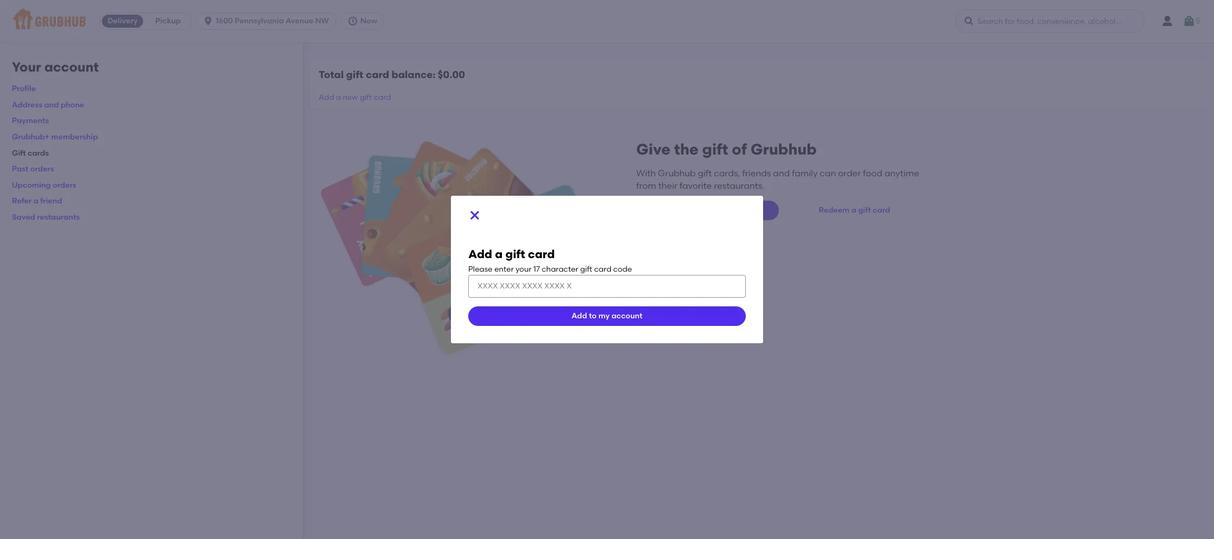 Task type: vqa. For each thing, say whether or not it's contained in the screenshot.
card inside button
yes



Task type: locate. For each thing, give the bounding box(es) containing it.
gift right character
[[580, 265, 593, 274]]

pennsylvania
[[235, 16, 284, 25]]

1 vertical spatial and
[[773, 168, 790, 178]]

a
[[336, 93, 341, 102], [33, 197, 38, 206], [852, 206, 857, 215], [495, 247, 503, 261]]

upcoming
[[12, 180, 51, 190]]

svg image inside now button
[[348, 16, 358, 27]]

a left new
[[336, 93, 341, 102]]

account
[[44, 59, 99, 75], [612, 311, 643, 321]]

add down total
[[319, 93, 334, 102]]

1 horizontal spatial grubhub
[[751, 140, 817, 159]]

card down food
[[873, 206, 891, 215]]

gift
[[12, 148, 26, 158]]

add
[[319, 93, 334, 102], [469, 247, 492, 261], [572, 311, 587, 321]]

grubhub up with grubhub gift cards, friends and family can order food anytime from their favorite restaurants.
[[751, 140, 817, 159]]

restaurants.
[[714, 180, 765, 191]]

2 horizontal spatial add
[[572, 311, 587, 321]]

orders up friend on the left of the page
[[53, 180, 76, 190]]

0 horizontal spatial grubhub
[[658, 168, 696, 178]]

1600
[[216, 16, 233, 25]]

gift right redeem
[[859, 206, 871, 215]]

0 vertical spatial and
[[44, 100, 59, 109]]

account right my
[[612, 311, 643, 321]]

friend
[[40, 197, 62, 206]]

a up 'enter'
[[495, 247, 503, 261]]

with grubhub gift cards, friends and family can order food anytime from their favorite restaurants.
[[637, 168, 920, 191]]

svg image
[[1183, 15, 1196, 28], [348, 16, 358, 27]]

gift inside button
[[859, 206, 871, 215]]

1 horizontal spatial and
[[773, 168, 790, 178]]

and left phone
[[44, 100, 59, 109]]

a inside button
[[852, 206, 857, 215]]

0 horizontal spatial and
[[44, 100, 59, 109]]

1 horizontal spatial svg image
[[1183, 15, 1196, 28]]

refer a friend
[[12, 197, 62, 206]]

2 vertical spatial add
[[572, 311, 587, 321]]

gift inside with grubhub gift cards, friends and family can order food anytime from their favorite restaurants.
[[698, 168, 712, 178]]

profile link
[[12, 84, 36, 93]]

0 horizontal spatial svg image
[[348, 16, 358, 27]]

grubhub up their
[[658, 168, 696, 178]]

0 horizontal spatial svg image
[[203, 16, 214, 27]]

add for add a gift card
[[469, 247, 492, 261]]

delivery button
[[100, 12, 145, 30]]

add left to
[[572, 311, 587, 321]]

card
[[366, 68, 389, 81], [374, 93, 391, 102], [873, 206, 891, 215], [528, 247, 555, 261], [594, 265, 612, 274]]

saved restaurants
[[12, 213, 80, 222]]

and left the "family"
[[773, 168, 790, 178]]

past orders
[[12, 164, 54, 174]]

balance:
[[392, 68, 436, 81]]

0 vertical spatial add
[[319, 93, 334, 102]]

a right refer
[[33, 197, 38, 206]]

their
[[659, 180, 678, 191]]

add to my account
[[572, 311, 643, 321]]

1 horizontal spatial account
[[612, 311, 643, 321]]

gift up "add a new gift card"
[[346, 68, 364, 81]]

5 button
[[1183, 11, 1201, 31]]

orders
[[30, 164, 54, 174], [53, 180, 76, 190]]

the
[[674, 140, 699, 159]]

favorite
[[680, 180, 712, 191]]

gift card image
[[321, 140, 611, 356]]

1 vertical spatial account
[[612, 311, 643, 321]]

redeem a gift card
[[819, 206, 891, 215]]

address
[[12, 100, 42, 109]]

orders up upcoming orders
[[30, 164, 54, 174]]

1600 pennsylvania avenue nw button
[[196, 12, 340, 30]]

a for refer a friend
[[33, 197, 38, 206]]

your account
[[12, 59, 99, 75]]

profile
[[12, 84, 36, 93]]

anytime
[[885, 168, 920, 178]]

0 horizontal spatial add
[[319, 93, 334, 102]]

grubhub+ membership
[[12, 132, 98, 142]]

5
[[1196, 16, 1201, 25]]

total gift card balance: $0.00
[[319, 68, 465, 81]]

and
[[44, 100, 59, 109], [773, 168, 790, 178]]

payments link
[[12, 116, 49, 125]]

saved
[[12, 213, 35, 222]]

character
[[542, 265, 579, 274]]

add to my account button
[[469, 307, 746, 326]]

gift cards
[[12, 148, 49, 158]]

add up please
[[469, 247, 492, 261]]

with
[[637, 168, 656, 178]]

1 vertical spatial orders
[[53, 180, 76, 190]]

17
[[534, 265, 540, 274]]

1 vertical spatial add
[[469, 247, 492, 261]]

gift up the favorite on the right of page
[[698, 168, 712, 178]]

card down total gift card balance: $0.00
[[374, 93, 391, 102]]

delivery
[[108, 16, 138, 25]]

gift
[[346, 68, 364, 81], [360, 93, 372, 102], [702, 140, 729, 159], [698, 168, 712, 178], [859, 206, 871, 215], [506, 247, 525, 261], [580, 265, 593, 274]]

address and phone
[[12, 100, 84, 109]]

orders for upcoming orders
[[53, 180, 76, 190]]

and inside with grubhub gift cards, friends and family can order food anytime from their favorite restaurants.
[[773, 168, 790, 178]]

to
[[589, 311, 597, 321]]

1600 pennsylvania avenue nw
[[216, 16, 329, 25]]

code
[[614, 265, 632, 274]]

svg image
[[203, 16, 214, 27], [964, 16, 975, 27], [469, 209, 482, 222]]

0 vertical spatial orders
[[30, 164, 54, 174]]

1 horizontal spatial add
[[469, 247, 492, 261]]

avenue
[[286, 16, 313, 25]]

grubhub
[[751, 140, 817, 159], [658, 168, 696, 178]]

now button
[[340, 12, 389, 30]]

gift right new
[[360, 93, 372, 102]]

order
[[839, 168, 861, 178]]

0 vertical spatial account
[[44, 59, 99, 75]]

main navigation navigation
[[0, 0, 1215, 42]]

grubhub+
[[12, 132, 49, 142]]

from
[[637, 180, 656, 191]]

svg image for now
[[348, 16, 358, 27]]

account up phone
[[44, 59, 99, 75]]

give
[[637, 140, 671, 159]]

svg image inside 5 "button"
[[1183, 15, 1196, 28]]

gift left the of
[[702, 140, 729, 159]]

past orders link
[[12, 164, 54, 174]]

1 vertical spatial grubhub
[[658, 168, 696, 178]]

a right redeem
[[852, 206, 857, 215]]

card up "add a new gift card"
[[366, 68, 389, 81]]

add inside button
[[572, 311, 587, 321]]



Task type: describe. For each thing, give the bounding box(es) containing it.
of
[[732, 140, 747, 159]]

add a gift card
[[469, 247, 555, 261]]

add for add to my account
[[572, 311, 587, 321]]

saved restaurants link
[[12, 213, 80, 222]]

new
[[343, 93, 358, 102]]

grubhub inside with grubhub gift cards, friends and family can order food anytime from their favorite restaurants.
[[658, 168, 696, 178]]

address and phone link
[[12, 100, 84, 109]]

gift cards link
[[12, 148, 49, 158]]

enter
[[495, 265, 514, 274]]

svg image inside 1600 pennsylvania avenue nw button
[[203, 16, 214, 27]]

card inside button
[[873, 206, 891, 215]]

orders for past orders
[[30, 164, 54, 174]]

grubhub+ membership link
[[12, 132, 98, 142]]

membership
[[51, 132, 98, 142]]

2 horizontal spatial svg image
[[964, 16, 975, 27]]

friends
[[743, 168, 771, 178]]

your
[[12, 59, 41, 75]]

a for add a new gift card
[[336, 93, 341, 102]]

card up please enter your 17 character gift card code 'text box'
[[594, 265, 612, 274]]

please
[[469, 265, 493, 274]]

0 vertical spatial grubhub
[[751, 140, 817, 159]]

restaurants
[[37, 213, 80, 222]]

svg image for 5
[[1183, 15, 1196, 28]]

account inside button
[[612, 311, 643, 321]]

please enter your 17 character gift card code
[[469, 265, 632, 274]]

redeem
[[819, 206, 850, 215]]

pickup
[[155, 16, 181, 25]]

0 horizontal spatial account
[[44, 59, 99, 75]]

payments
[[12, 116, 49, 125]]

a for redeem a gift card
[[852, 206, 857, 215]]

gift up "your"
[[506, 247, 525, 261]]

food
[[863, 168, 883, 178]]

cards
[[28, 148, 49, 158]]

can
[[820, 168, 836, 178]]

1 horizontal spatial svg image
[[469, 209, 482, 222]]

pickup button
[[145, 12, 191, 30]]

upcoming orders
[[12, 180, 76, 190]]

your
[[516, 265, 532, 274]]

past
[[12, 164, 29, 174]]

refer
[[12, 197, 32, 206]]

Please enter your 17 character gift card code text field
[[469, 275, 746, 298]]

add for add a new gift card
[[319, 93, 334, 102]]

card up 17 at the left of the page
[[528, 247, 555, 261]]

give the gift of grubhub
[[637, 140, 817, 159]]

now
[[361, 16, 378, 25]]

phone
[[61, 100, 84, 109]]

nw
[[315, 16, 329, 25]]

cards,
[[714, 168, 741, 178]]

total
[[319, 68, 344, 81]]

redeem a gift card button
[[815, 201, 895, 220]]

a for add a gift card
[[495, 247, 503, 261]]

refer a friend link
[[12, 197, 62, 206]]

$0.00
[[438, 68, 465, 81]]

add a new gift card
[[319, 93, 391, 102]]

family
[[792, 168, 818, 178]]

upcoming orders link
[[12, 180, 76, 190]]

my
[[599, 311, 610, 321]]



